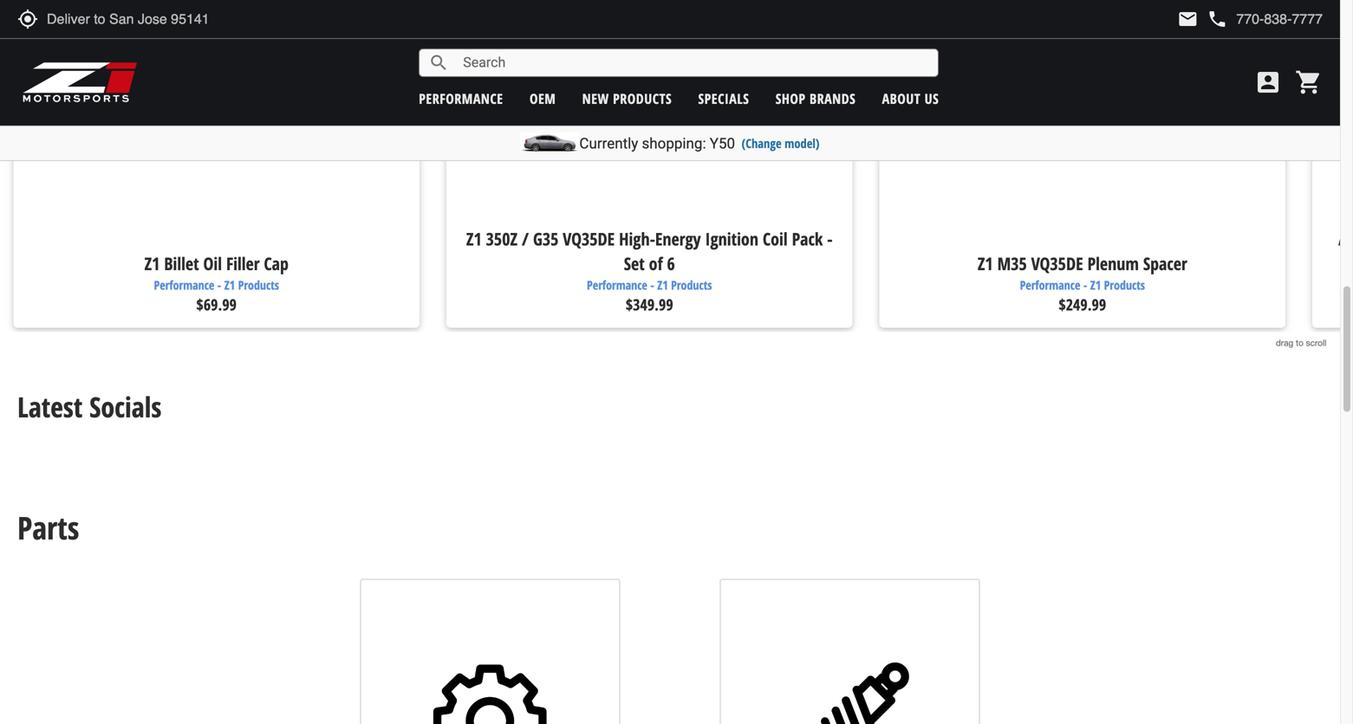 Task type: locate. For each thing, give the bounding box(es) containing it.
performance inside z1 billet oil filler cap performance - z1 products $69.99
[[154, 277, 214, 293]]

m35
[[997, 252, 1027, 276]]

products inside z1 350z / g35 vq35de high-energy ignition coil pack - set of 6 performance - z1 products $349.99
[[671, 277, 712, 293]]

shopping_cart link
[[1291, 68, 1323, 96]]

performance - z1 products link up $249.99
[[892, 276, 1273, 294]]

performance - z1 products link up $349.99
[[459, 276, 840, 294]]

0 horizontal spatial products
[[238, 277, 279, 293]]

performance - z1 products link for spacer
[[892, 276, 1273, 294]]

specials
[[698, 89, 749, 108]]

products inside z1 billet oil filler cap performance - z1 products $69.99
[[238, 277, 279, 293]]

3 performance from the left
[[1020, 277, 1081, 293]]

performance - z1 products link for cap
[[26, 276, 407, 294]]

brands
[[810, 89, 856, 108]]

z1 left m35
[[978, 252, 993, 276]]

Search search field
[[449, 49, 938, 76]]

2 horizontal spatial performance
[[1020, 277, 1081, 293]]

- up $349.99
[[650, 277, 654, 293]]

pack
[[792, 227, 823, 251]]

products down filler
[[238, 277, 279, 293]]

scroll
[[1306, 338, 1327, 348]]

new
[[582, 89, 609, 108]]

performance down the billet
[[154, 277, 214, 293]]

1 horizontal spatial performance
[[587, 277, 647, 293]]

2 products from the left
[[671, 277, 712, 293]]

z1 up $69.99
[[224, 277, 235, 293]]

account_box
[[1254, 68, 1282, 96]]

1 horizontal spatial performance - z1 products link
[[459, 276, 840, 294]]

products down plenum in the right top of the page
[[1104, 277, 1145, 293]]

1 performance from the left
[[154, 277, 214, 293]]

z1 left the billet
[[144, 252, 160, 276]]

shopping:
[[642, 135, 706, 152]]

-
[[827, 227, 833, 251], [217, 277, 221, 293], [650, 277, 654, 293], [1084, 277, 1087, 293]]

ignition
[[705, 227, 759, 251]]

performance for z1 m35 vq35de plenum spacer
[[1020, 277, 1081, 293]]

performance up $249.99
[[1020, 277, 1081, 293]]

g35
[[533, 227, 559, 251]]

z1 m35 vq35de plenum spacer performance - z1 products $249.99
[[978, 252, 1187, 315]]

3 performance - z1 products link from the left
[[892, 276, 1273, 294]]

6
[[667, 252, 675, 276]]

1 vertical spatial vq35de
[[1031, 252, 1083, 276]]

- up $69.99
[[217, 277, 221, 293]]

shop brands link
[[776, 89, 856, 108]]

- inside z1 m35 vq35de plenum spacer performance - z1 products $249.99
[[1084, 277, 1087, 293]]

to
[[1296, 338, 1304, 348]]

2 performance from the left
[[587, 277, 647, 293]]

- inside z1 billet oil filler cap performance - z1 products $69.99
[[217, 277, 221, 293]]

0 vertical spatial vq35de
[[563, 227, 615, 251]]

about us
[[882, 89, 939, 108]]

1 products from the left
[[238, 277, 279, 293]]

performance link
[[419, 89, 503, 108]]

drag
[[1276, 338, 1294, 348]]

z1 350z / g35 vq35de high-energy ignition coil pack - set of 6 performance - z1 products $349.99
[[466, 227, 833, 315]]

z1
[[466, 227, 482, 251], [144, 252, 160, 276], [978, 252, 993, 276], [224, 277, 235, 293], [657, 277, 668, 293], [1090, 277, 1101, 293]]

1 horizontal spatial vq35de
[[1031, 252, 1083, 276]]

1 horizontal spatial products
[[671, 277, 712, 293]]

performance - z1 products link
[[26, 276, 407, 294], [459, 276, 840, 294], [892, 276, 1273, 294]]

my_location
[[17, 9, 38, 29]]

performance
[[154, 277, 214, 293], [587, 277, 647, 293], [1020, 277, 1081, 293]]

vq35de
[[563, 227, 615, 251], [1031, 252, 1083, 276]]

$69.99
[[196, 294, 237, 315]]

350z
[[486, 227, 518, 251]]

vq35de right g35
[[563, 227, 615, 251]]

y50
[[710, 135, 735, 152]]

performance down set
[[587, 277, 647, 293]]

products inside z1 m35 vq35de plenum spacer performance - z1 products $249.99
[[1104, 277, 1145, 293]]

2 horizontal spatial performance - z1 products link
[[892, 276, 1273, 294]]

0 horizontal spatial performance
[[154, 277, 214, 293]]

/
[[522, 227, 529, 251]]

1 performance - z1 products link from the left
[[26, 276, 407, 294]]

performance - z1 products link for vq35de
[[459, 276, 840, 294]]

2 performance - z1 products link from the left
[[459, 276, 840, 294]]

products down 6
[[671, 277, 712, 293]]

z1 billet oil filler cap performance - z1 products $69.99
[[144, 252, 289, 315]]

search
[[428, 52, 449, 73]]

products
[[238, 277, 279, 293], [671, 277, 712, 293], [1104, 277, 1145, 293]]

$249.99
[[1059, 294, 1106, 315]]

2 horizontal spatial products
[[1104, 277, 1145, 293]]

(change model) link
[[742, 135, 820, 152]]

0 horizontal spatial vq35de
[[563, 227, 615, 251]]

performance inside z1 m35 vq35de plenum spacer performance - z1 products $249.99
[[1020, 277, 1081, 293]]

z1 down "of"
[[657, 277, 668, 293]]

mail link
[[1178, 9, 1198, 29]]

specials link
[[698, 89, 749, 108]]

currently shopping: y50 (change model)
[[579, 135, 820, 152]]

phone
[[1207, 9, 1228, 29]]

(change
[[742, 135, 782, 152]]

0 horizontal spatial performance - z1 products link
[[26, 276, 407, 294]]

- up $249.99
[[1084, 277, 1087, 293]]

3 products from the left
[[1104, 277, 1145, 293]]

z1 left 350z
[[466, 227, 482, 251]]

about
[[882, 89, 921, 108]]

products
[[613, 89, 672, 108]]

performance - z1 products link up $69.99
[[26, 276, 407, 294]]

vq35de right m35
[[1031, 252, 1083, 276]]



Task type: vqa. For each thing, say whether or not it's contained in the screenshot.
Z1
yes



Task type: describe. For each thing, give the bounding box(es) containing it.
currently
[[579, 135, 638, 152]]

performance inside z1 350z / g35 vq35de high-energy ignition coil pack - set of 6 performance - z1 products $349.99
[[587, 277, 647, 293]]

coil
[[763, 227, 788, 251]]

oem link
[[530, 89, 556, 108]]

of
[[649, 252, 663, 276]]

filler
[[226, 252, 260, 276]]

about us link
[[882, 89, 939, 108]]

spacer
[[1143, 252, 1187, 276]]

cap
[[264, 252, 289, 276]]

oil
[[203, 252, 222, 276]]

shop
[[776, 89, 806, 108]]

vq35de inside z1 m35 vq35de plenum spacer performance - z1 products $249.99
[[1031, 252, 1083, 276]]

plenum
[[1088, 252, 1139, 276]]

z1 up $249.99
[[1090, 277, 1101, 293]]

performance
[[419, 89, 503, 108]]

latest
[[17, 388, 83, 426]]

- right pack
[[827, 227, 833, 251]]

$349.99
[[626, 294, 673, 315]]

oem
[[530, 89, 556, 108]]

model)
[[785, 135, 820, 152]]

av
[[1339, 227, 1353, 276]]

billet
[[164, 252, 199, 276]]

z1 motorsports logo image
[[22, 61, 138, 104]]

account_box link
[[1250, 68, 1287, 96]]

new products link
[[582, 89, 672, 108]]

us
[[925, 89, 939, 108]]

latest socials
[[17, 388, 162, 426]]

energy
[[655, 227, 701, 251]]

performance for z1 billet oil filler cap
[[154, 277, 214, 293]]

shop brands
[[776, 89, 856, 108]]

drag to scroll
[[1276, 338, 1327, 348]]

mail phone
[[1178, 9, 1228, 29]]

products for z1 billet oil filler cap
[[238, 277, 279, 293]]

new products
[[582, 89, 672, 108]]

y50suspension image
[[725, 597, 975, 725]]

set
[[624, 252, 645, 276]]

high-
[[619, 227, 655, 251]]

mail
[[1178, 9, 1198, 29]]

phone link
[[1207, 9, 1323, 29]]

products for z1 m35 vq35de plenum spacer
[[1104, 277, 1145, 293]]

parts
[[17, 507, 79, 549]]

socials
[[89, 388, 162, 426]]

shopping_cart
[[1295, 68, 1323, 96]]

y50oem parts image
[[365, 597, 615, 725]]

vq35de inside z1 350z / g35 vq35de high-energy ignition coil pack - set of 6 performance - z1 products $349.99
[[563, 227, 615, 251]]



